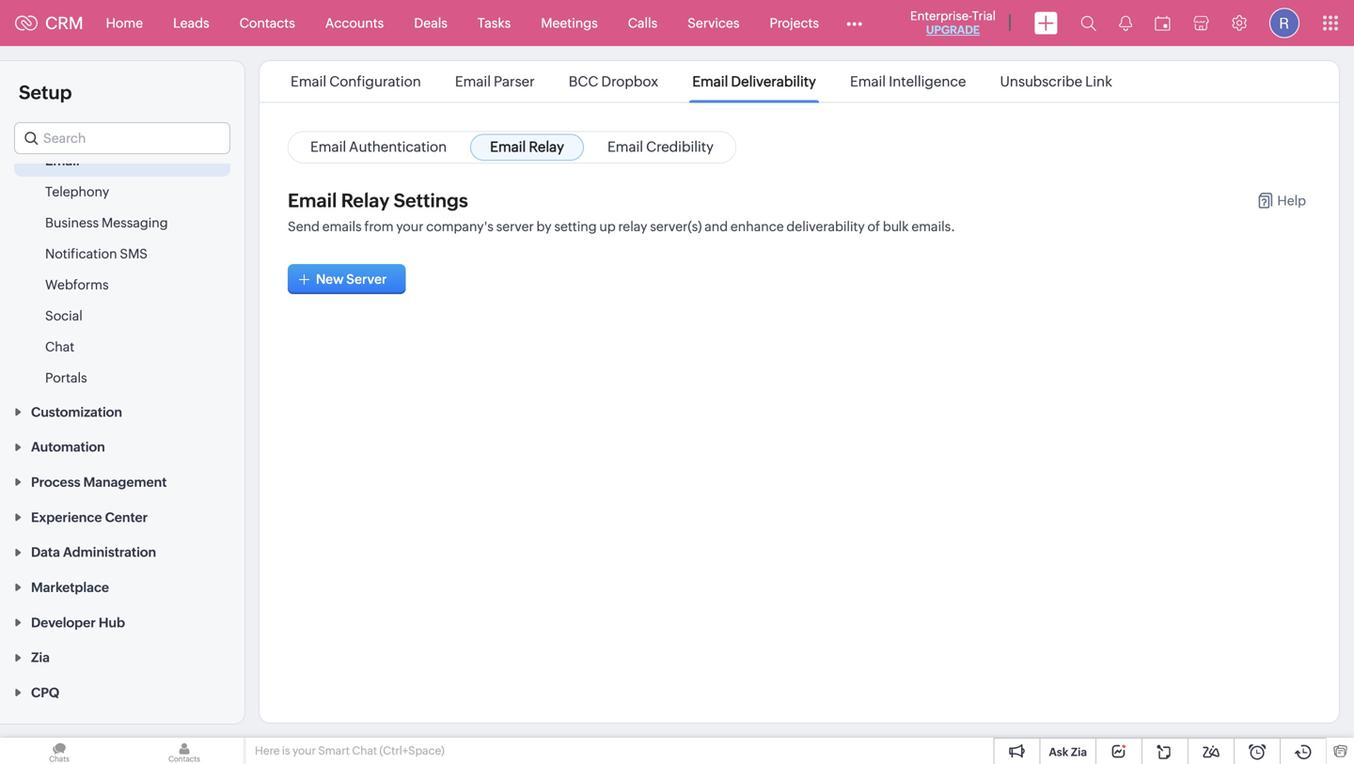 Task type: locate. For each thing, give the bounding box(es) containing it.
marketplace
[[31, 580, 109, 595]]

parser
[[494, 73, 535, 90]]

profile element
[[1258, 0, 1311, 46]]

1 horizontal spatial relay
[[529, 139, 564, 155]]

server
[[346, 272, 387, 287]]

new server button
[[288, 264, 406, 294]]

0 vertical spatial chat
[[45, 339, 74, 355]]

home
[[106, 16, 143, 31]]

enterprise-
[[910, 9, 972, 23]]

unsubscribe link
[[1000, 73, 1112, 90]]

profile image
[[1269, 8, 1300, 38]]

bcc
[[569, 73, 598, 90]]

region
[[0, 146, 244, 394]]

email inside region
[[45, 153, 80, 168]]

email for email
[[45, 153, 80, 168]]

email left intelligence
[[850, 73, 886, 90]]

email parser link
[[452, 73, 538, 90]]

chats image
[[0, 738, 118, 765]]

send
[[288, 219, 320, 234]]

company's
[[426, 219, 494, 234]]

customization
[[31, 405, 122, 420]]

search image
[[1080, 15, 1096, 31]]

center
[[105, 510, 148, 525]]

your right the from
[[396, 219, 424, 234]]

business
[[45, 215, 99, 230]]

help
[[1277, 193, 1306, 208]]

tasks
[[478, 16, 511, 31]]

email left parser in the left of the page
[[455, 73, 491, 90]]

email down services
[[692, 73, 728, 90]]

zia inside dropdown button
[[31, 650, 50, 665]]

zia
[[31, 650, 50, 665], [1071, 746, 1087, 759]]

email intelligence link
[[847, 73, 969, 90]]

zia up cpq
[[31, 650, 50, 665]]

deliverability
[[787, 219, 865, 234]]

email for email relay
[[490, 139, 526, 155]]

sms
[[120, 246, 148, 261]]

cpq
[[31, 686, 59, 701]]

email for email deliverability
[[692, 73, 728, 90]]

experience center
[[31, 510, 148, 525]]

email up "telephony" link
[[45, 153, 80, 168]]

email deliverability
[[692, 73, 816, 90]]

chat
[[45, 339, 74, 355], [352, 745, 377, 757]]

your right is
[[292, 745, 316, 757]]

email deliverability link
[[689, 73, 819, 90]]

authentication
[[349, 139, 447, 155]]

administration
[[63, 545, 156, 560]]

relay inside email relay link
[[529, 139, 564, 155]]

zia right ask
[[1071, 746, 1087, 759]]

customization button
[[0, 394, 244, 429]]

accounts
[[325, 16, 384, 31]]

email down parser in the left of the page
[[490, 139, 526, 155]]

0 horizontal spatial your
[[292, 745, 316, 757]]

email left credibility
[[607, 139, 643, 155]]

0 horizontal spatial relay
[[341, 190, 390, 212]]

1 vertical spatial chat
[[352, 745, 377, 757]]

server(s)
[[650, 219, 702, 234]]

new
[[316, 272, 344, 287]]

chat down social
[[45, 339, 74, 355]]

(ctrl+space)
[[379, 745, 445, 757]]

tasks link
[[463, 0, 526, 46]]

chat right smart in the bottom left of the page
[[352, 745, 377, 757]]

telephony
[[45, 184, 109, 199]]

send emails from your company's server by setting up relay server(s) and enhance deliverability of bulk emails.
[[288, 219, 955, 234]]

relay up the from
[[341, 190, 390, 212]]

setup
[[19, 82, 72, 103]]

data
[[31, 545, 60, 560]]

developer hub button
[[0, 605, 244, 640]]

new server
[[316, 272, 387, 287]]

0 vertical spatial relay
[[529, 139, 564, 155]]

0 horizontal spatial zia
[[31, 650, 50, 665]]

experience
[[31, 510, 102, 525]]

relay
[[618, 219, 647, 234]]

meetings
[[541, 16, 598, 31]]

unsubscribe
[[1000, 73, 1082, 90]]

email relay
[[490, 139, 564, 155]]

contacts image
[[125, 738, 244, 765]]

email
[[291, 73, 326, 90], [455, 73, 491, 90], [692, 73, 728, 90], [850, 73, 886, 90], [310, 139, 346, 155], [490, 139, 526, 155], [607, 139, 643, 155], [45, 153, 80, 168], [288, 190, 337, 212]]

trial
[[972, 9, 996, 23]]

experience center button
[[0, 499, 244, 534]]

management
[[83, 475, 167, 490]]

telephony link
[[45, 182, 109, 201]]

Other Modules field
[[834, 8, 875, 38]]

email left configuration
[[291, 73, 326, 90]]

relay down parser in the left of the page
[[529, 139, 564, 155]]

list
[[274, 61, 1129, 102]]

emails.
[[912, 219, 955, 234]]

list containing email configuration
[[274, 61, 1129, 102]]

0 vertical spatial zia
[[31, 650, 50, 665]]

relay for email relay
[[529, 139, 564, 155]]

dropbox
[[601, 73, 658, 90]]

enhance
[[731, 219, 784, 234]]

settings
[[394, 190, 468, 212]]

None field
[[14, 122, 230, 154]]

search element
[[1069, 0, 1108, 46]]

1 vertical spatial relay
[[341, 190, 390, 212]]

0 vertical spatial your
[[396, 219, 424, 234]]

email for email parser
[[455, 73, 491, 90]]

is
[[282, 745, 290, 757]]

social
[[45, 308, 83, 323]]

email up send
[[288, 190, 337, 212]]

email credibility
[[607, 139, 714, 155]]

1 vertical spatial zia
[[1071, 746, 1087, 759]]

1 vertical spatial your
[[292, 745, 316, 757]]

process management button
[[0, 464, 244, 499]]

leads
[[173, 16, 209, 31]]

notification
[[45, 246, 117, 261]]

process
[[31, 475, 80, 490]]

email left authentication
[[310, 139, 346, 155]]



Task type: vqa. For each thing, say whether or not it's contained in the screenshot.
the Chemel
no



Task type: describe. For each thing, give the bounding box(es) containing it.
0 horizontal spatial chat
[[45, 339, 74, 355]]

enterprise-trial upgrade
[[910, 9, 996, 36]]

data administration
[[31, 545, 156, 560]]

create menu element
[[1023, 0, 1069, 46]]

portals
[[45, 371, 87, 386]]

email relay link
[[470, 134, 584, 161]]

developer hub
[[31, 615, 125, 630]]

bcc dropbox
[[569, 73, 658, 90]]

marketplace button
[[0, 570, 244, 605]]

of
[[868, 219, 880, 234]]

configuration
[[329, 73, 421, 90]]

projects link
[[755, 0, 834, 46]]

email for email configuration
[[291, 73, 326, 90]]

projects
[[770, 16, 819, 31]]

create menu image
[[1034, 12, 1058, 34]]

setting
[[554, 219, 597, 234]]

portals link
[[45, 369, 87, 387]]

logo image
[[15, 16, 38, 31]]

email link
[[45, 151, 80, 170]]

webforms
[[45, 277, 109, 292]]

zia button
[[0, 640, 244, 675]]

leads link
[[158, 0, 224, 46]]

emails
[[322, 219, 362, 234]]

1 horizontal spatial zia
[[1071, 746, 1087, 759]]

email authentication
[[310, 139, 447, 155]]

upgrade
[[926, 24, 980, 36]]

credibility
[[646, 139, 714, 155]]

here
[[255, 745, 280, 757]]

intelligence
[[889, 73, 966, 90]]

unsubscribe link link
[[997, 73, 1115, 90]]

and
[[705, 219, 728, 234]]

signals image
[[1119, 15, 1132, 31]]

region containing email
[[0, 146, 244, 394]]

crm link
[[15, 13, 83, 33]]

by
[[537, 219, 552, 234]]

accounts link
[[310, 0, 399, 46]]

developer
[[31, 615, 96, 630]]

link
[[1085, 73, 1112, 90]]

here is your smart chat (ctrl+space)
[[255, 745, 445, 757]]

relay for email relay settings
[[341, 190, 390, 212]]

deals link
[[399, 0, 463, 46]]

business messaging link
[[45, 213, 168, 232]]

server
[[496, 219, 534, 234]]

calls link
[[613, 0, 673, 46]]

crm
[[45, 13, 83, 33]]

messaging
[[102, 215, 168, 230]]

email credibility link
[[588, 134, 733, 161]]

bcc dropbox link
[[566, 73, 661, 90]]

home link
[[91, 0, 158, 46]]

deliverability
[[731, 73, 816, 90]]

calendar image
[[1155, 16, 1171, 31]]

contacts
[[239, 16, 295, 31]]

email for email credibility
[[607, 139, 643, 155]]

ask
[[1049, 746, 1069, 759]]

webforms link
[[45, 276, 109, 294]]

email for email authentication
[[310, 139, 346, 155]]

deals
[[414, 16, 448, 31]]

Search text field
[[15, 123, 229, 153]]

services link
[[673, 0, 755, 46]]

1 horizontal spatial chat
[[352, 745, 377, 757]]

email configuration link
[[288, 73, 424, 90]]

calls
[[628, 16, 658, 31]]

email for email relay settings
[[288, 190, 337, 212]]

smart
[[318, 745, 350, 757]]

automation button
[[0, 429, 244, 464]]

1 horizontal spatial your
[[396, 219, 424, 234]]

email for email intelligence
[[850, 73, 886, 90]]

email configuration
[[291, 73, 421, 90]]

cpq button
[[0, 675, 244, 710]]

email intelligence
[[850, 73, 966, 90]]

data administration button
[[0, 534, 244, 570]]

notification sms
[[45, 246, 148, 261]]

up
[[599, 219, 616, 234]]

email authentication link
[[291, 134, 467, 161]]

contacts link
[[224, 0, 310, 46]]

social link
[[45, 307, 83, 325]]

signals element
[[1108, 0, 1143, 46]]

from
[[364, 219, 394, 234]]



